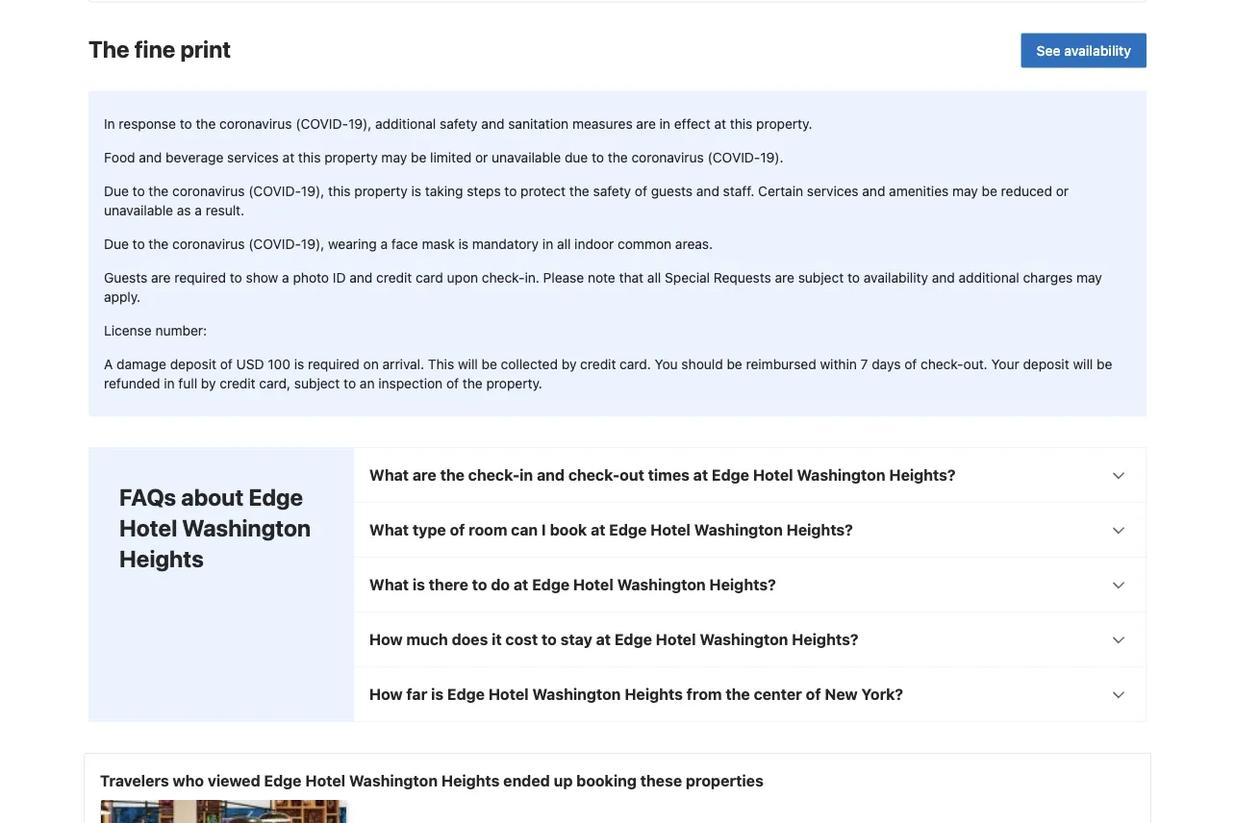 Task type: locate. For each thing, give the bounding box(es) containing it.
is inside due to the coronavirus (covid-19), this property is taking steps to protect the safety of guests and staff. certain services and amenities may be reduced or unavailable as a result.
[[411, 183, 421, 199]]

the right the inspection
[[463, 375, 483, 391]]

are up type
[[413, 466, 436, 484]]

limited
[[430, 149, 472, 165]]

1 vertical spatial due
[[104, 236, 129, 252]]

due to the coronavirus (covid-19), this property is taking steps to protect the safety of guests and staff. certain services and amenities may be reduced or unavailable as a result.
[[104, 183, 1069, 218]]

0 horizontal spatial deposit
[[170, 356, 216, 372]]

booking
[[576, 772, 637, 790]]

mandatory
[[472, 236, 539, 252]]

subject right card,
[[294, 375, 340, 391]]

due inside due to the coronavirus (covid-19), this property is taking steps to protect the safety of guests and staff. certain services and amenities may be reduced or unavailable as a result.
[[104, 183, 129, 199]]

additional left charges
[[959, 269, 1019, 285]]

1 vertical spatial may
[[952, 183, 978, 199]]

1 vertical spatial what
[[369, 521, 409, 539]]

to down "food"
[[132, 183, 145, 199]]

hotel down faqs
[[119, 515, 177, 542]]

what down the inspection
[[369, 466, 409, 484]]

0 horizontal spatial subject
[[294, 375, 340, 391]]

additional up food and beverage services at this property may be limited or unavailable due to the coronavirus (covid-19). at the top
[[375, 116, 436, 131]]

out.
[[963, 356, 988, 372]]

to left stay on the bottom of page
[[542, 631, 557, 649]]

required
[[174, 269, 226, 285], [308, 356, 360, 372]]

subject
[[798, 269, 844, 285], [294, 375, 340, 391]]

(covid-
[[296, 116, 348, 131], [708, 149, 760, 165], [248, 183, 301, 199], [248, 236, 301, 252]]

in
[[659, 116, 670, 131], [542, 236, 553, 252], [164, 375, 175, 391], [520, 466, 533, 484]]

how inside "dropdown button"
[[369, 631, 403, 649]]

1 vertical spatial subject
[[294, 375, 340, 391]]

2 horizontal spatial may
[[1076, 269, 1102, 285]]

how much does it cost to stay at edge hotel washington heights? button
[[354, 613, 1146, 667]]

0 vertical spatial required
[[174, 269, 226, 285]]

at right beverage
[[282, 149, 294, 165]]

this
[[730, 116, 753, 131], [298, 149, 321, 165], [328, 183, 351, 199]]

edge up how far is edge hotel washington heights from the center of new york?
[[614, 631, 652, 649]]

2 vertical spatial heights
[[441, 772, 500, 790]]

coronavirus
[[219, 116, 292, 131], [631, 149, 704, 165], [172, 183, 245, 199], [172, 236, 245, 252]]

do
[[491, 576, 510, 594]]

in up can
[[520, 466, 533, 484]]

number:
[[155, 322, 207, 338]]

1 vertical spatial property.
[[486, 375, 542, 391]]

0 vertical spatial heights
[[119, 545, 204, 572]]

hotel
[[753, 466, 793, 484], [119, 515, 177, 542], [650, 521, 691, 539], [573, 576, 613, 594], [656, 631, 696, 649], [488, 685, 529, 704], [305, 772, 345, 790]]

0 vertical spatial may
[[381, 149, 407, 165]]

0 horizontal spatial this
[[298, 149, 321, 165]]

full
[[178, 375, 197, 391]]

what for what is there to do at edge hotel washington heights?
[[369, 576, 409, 594]]

availability inside the guests are required to show a photo id and credit card upon check-in. please note that all special requests are subject to availability and additional charges may apply.
[[864, 269, 928, 285]]

to up guests
[[132, 236, 145, 252]]

is inside what is there to do at edge hotel washington heights? dropdown button
[[413, 576, 425, 594]]

credit inside the guests are required to show a photo id and credit card upon check-in. please note that all special requests are subject to availability and additional charges may apply.
[[376, 269, 412, 285]]

and inside what are the check-in and check-out times at edge hotel washington heights? dropdown button
[[537, 466, 565, 484]]

0 vertical spatial this
[[730, 116, 753, 131]]

0 vertical spatial subject
[[798, 269, 844, 285]]

1 horizontal spatial a
[[282, 269, 289, 285]]

2 what from the top
[[369, 521, 409, 539]]

will right "your"
[[1073, 356, 1093, 372]]

you
[[655, 356, 678, 372]]

2 vertical spatial a
[[282, 269, 289, 285]]

1 horizontal spatial safety
[[593, 183, 631, 199]]

1 vertical spatial property
[[354, 183, 408, 199]]

heights for how far is edge hotel washington heights from the center of new york?
[[625, 685, 683, 704]]

id
[[333, 269, 346, 285]]

from
[[687, 685, 722, 704]]

how left much on the left
[[369, 631, 403, 649]]

within
[[820, 356, 857, 372]]

2 horizontal spatial heights
[[625, 685, 683, 704]]

see availability button
[[1021, 33, 1147, 68]]

a right show
[[282, 269, 289, 285]]

1 vertical spatial all
[[647, 269, 661, 285]]

1 how from the top
[[369, 631, 403, 649]]

is inside how far is edge hotel washington heights from the center of new york? dropdown button
[[431, 685, 444, 704]]

to up beverage
[[180, 116, 192, 131]]

in
[[104, 116, 115, 131]]

to inside dropdown button
[[472, 576, 487, 594]]

heights down faqs
[[119, 545, 204, 572]]

of left usd on the left top of page
[[220, 356, 233, 372]]

the
[[196, 116, 216, 131], [608, 149, 628, 165], [149, 183, 169, 199], [569, 183, 589, 199], [149, 236, 169, 252], [463, 375, 483, 391], [440, 466, 465, 484], [726, 685, 750, 704]]

in left the full
[[164, 375, 175, 391]]

1 vertical spatial 19),
[[301, 183, 324, 199]]

0 horizontal spatial by
[[201, 375, 216, 391]]

0 vertical spatial unavailable
[[492, 149, 561, 165]]

as
[[177, 202, 191, 218]]

services
[[227, 149, 279, 165], [807, 183, 859, 199]]

should
[[681, 356, 723, 372]]

1 horizontal spatial heights
[[441, 772, 500, 790]]

all right that
[[647, 269, 661, 285]]

print
[[180, 35, 231, 62]]

or inside due to the coronavirus (covid-19), this property is taking steps to protect the safety of guests and staff. certain services and amenities may be reduced or unavailable as a result.
[[1056, 183, 1069, 199]]

how for how much does it cost to stay at edge hotel washington heights?
[[369, 631, 403, 649]]

or right limited
[[475, 149, 488, 165]]

see
[[1037, 42, 1061, 58]]

1 vertical spatial additional
[[959, 269, 1019, 285]]

how
[[369, 631, 403, 649], [369, 685, 403, 704]]

1 vertical spatial how
[[369, 685, 403, 704]]

washington inside 'what type of room can i book at edge hotel washington heights?' dropdown button
[[694, 521, 783, 539]]

ended
[[503, 772, 550, 790]]

the
[[88, 35, 130, 62]]

coronavirus down result.
[[172, 236, 245, 252]]

property up wearing
[[324, 149, 378, 165]]

property. up 19).
[[756, 116, 812, 131]]

at right book at left bottom
[[591, 521, 605, 539]]

0 vertical spatial by
[[562, 356, 577, 372]]

does
[[452, 631, 488, 649]]

may left limited
[[381, 149, 407, 165]]

2 vertical spatial credit
[[220, 375, 255, 391]]

what
[[369, 466, 409, 484], [369, 521, 409, 539], [369, 576, 409, 594]]

1 vertical spatial safety
[[593, 183, 631, 199]]

is
[[411, 183, 421, 199], [458, 236, 468, 252], [294, 356, 304, 372], [413, 576, 425, 594], [431, 685, 444, 704]]

your
[[991, 356, 1019, 372]]

2 vertical spatial this
[[328, 183, 351, 199]]

heights left ended
[[441, 772, 500, 790]]

0 horizontal spatial all
[[557, 236, 571, 252]]

to left do
[[472, 576, 487, 594]]

0 horizontal spatial additional
[[375, 116, 436, 131]]

may right 'amenities'
[[952, 183, 978, 199]]

0 horizontal spatial credit
[[220, 375, 255, 391]]

1 vertical spatial availability
[[864, 269, 928, 285]]

additional
[[375, 116, 436, 131], [959, 269, 1019, 285]]

1 due from the top
[[104, 183, 129, 199]]

edge right far
[[447, 685, 485, 704]]

1 horizontal spatial or
[[1056, 183, 1069, 199]]

required inside a damage deposit of usd 100 is required on arrival. this will be collected by credit card. you should be reimbursed within 7 days of check-out. your deposit will be refunded in full by credit card, subject to an inspection of the property.
[[308, 356, 360, 372]]

check- right days
[[921, 356, 963, 372]]

0 vertical spatial how
[[369, 631, 403, 649]]

0 horizontal spatial will
[[458, 356, 478, 372]]

unavailable down the sanitation
[[492, 149, 561, 165]]

required up number:
[[174, 269, 226, 285]]

1 horizontal spatial services
[[807, 183, 859, 199]]

1 horizontal spatial this
[[328, 183, 351, 199]]

show
[[246, 269, 278, 285]]

0 horizontal spatial or
[[475, 149, 488, 165]]

how inside dropdown button
[[369, 685, 403, 704]]

by
[[562, 356, 577, 372], [201, 375, 216, 391]]

damage
[[116, 356, 166, 372]]

coronavirus up beverage
[[219, 116, 292, 131]]

property.
[[756, 116, 812, 131], [486, 375, 542, 391]]

1 horizontal spatial by
[[562, 356, 577, 372]]

1 vertical spatial this
[[298, 149, 321, 165]]

availability right see
[[1064, 42, 1131, 58]]

food
[[104, 149, 135, 165]]

coronavirus inside due to the coronavirus (covid-19), this property is taking steps to protect the safety of guests and staff. certain services and amenities may be reduced or unavailable as a result.
[[172, 183, 245, 199]]

be inside due to the coronavirus (covid-19), this property is taking steps to protect the safety of guests and staff. certain services and amenities may be reduced or unavailable as a result.
[[982, 183, 997, 199]]

0 horizontal spatial a
[[195, 202, 202, 218]]

is left taking
[[411, 183, 421, 199]]

washington inside what is there to do at edge hotel washington heights? dropdown button
[[617, 576, 706, 594]]

and left the sanitation
[[481, 116, 504, 131]]

or right reduced
[[1056, 183, 1069, 199]]

1 horizontal spatial all
[[647, 269, 661, 285]]

0 vertical spatial property.
[[756, 116, 812, 131]]

hotel up from
[[656, 631, 696, 649]]

0 horizontal spatial required
[[174, 269, 226, 285]]

sanitation
[[508, 116, 569, 131]]

or
[[475, 149, 488, 165], [1056, 183, 1069, 199]]

at right times
[[693, 466, 708, 484]]

in inside dropdown button
[[520, 466, 533, 484]]

1 vertical spatial unavailable
[[104, 202, 173, 218]]

0 vertical spatial due
[[104, 183, 129, 199]]

up
[[554, 772, 573, 790]]

all
[[557, 236, 571, 252], [647, 269, 661, 285]]

property. down "collected"
[[486, 375, 542, 391]]

7
[[861, 356, 868, 372]]

credit down face
[[376, 269, 412, 285]]

subject inside the guests are required to show a photo id and credit card upon check-in. please note that all special requests are subject to availability and additional charges may apply.
[[798, 269, 844, 285]]

heights
[[119, 545, 204, 572], [625, 685, 683, 704], [441, 772, 500, 790]]

0 vertical spatial availability
[[1064, 42, 1131, 58]]

and right "food"
[[139, 149, 162, 165]]

all left indoor at the left top of the page
[[557, 236, 571, 252]]

availability
[[1064, 42, 1131, 58], [864, 269, 928, 285]]

please
[[543, 269, 584, 285]]

1 horizontal spatial credit
[[376, 269, 412, 285]]

1 horizontal spatial availability
[[1064, 42, 1131, 58]]

upon
[[447, 269, 478, 285]]

a right as
[[195, 202, 202, 218]]

edge inside faqs about edge hotel washington heights
[[249, 484, 303, 511]]

services right the certain
[[807, 183, 859, 199]]

a left face
[[380, 236, 388, 252]]

2 horizontal spatial credit
[[580, 356, 616, 372]]

is left there
[[413, 576, 425, 594]]

1 vertical spatial required
[[308, 356, 360, 372]]

1 horizontal spatial may
[[952, 183, 978, 199]]

is right far
[[431, 685, 444, 704]]

credit down usd on the left top of page
[[220, 375, 255, 391]]

indoor
[[574, 236, 614, 252]]

will right this
[[458, 356, 478, 372]]

1 vertical spatial a
[[380, 236, 388, 252]]

at
[[714, 116, 726, 131], [282, 149, 294, 165], [693, 466, 708, 484], [591, 521, 605, 539], [514, 576, 528, 594], [596, 631, 611, 649]]

1 vertical spatial by
[[201, 375, 216, 391]]

2 vertical spatial 19),
[[301, 236, 324, 252]]

coronavirus up result.
[[172, 183, 245, 199]]

1 what from the top
[[369, 466, 409, 484]]

at right do
[[514, 576, 528, 594]]

the down beverage
[[149, 183, 169, 199]]

1 vertical spatial or
[[1056, 183, 1069, 199]]

of
[[635, 183, 647, 199], [220, 356, 233, 372], [904, 356, 917, 372], [446, 375, 459, 391], [450, 521, 465, 539], [806, 685, 821, 704]]

what left type
[[369, 521, 409, 539]]

edge right the about
[[249, 484, 303, 511]]

0 vertical spatial what
[[369, 466, 409, 484]]

safety up indoor at the left top of the page
[[593, 183, 631, 199]]

unavailable
[[492, 149, 561, 165], [104, 202, 173, 218]]

check- down mandatory
[[482, 269, 525, 285]]

1 vertical spatial services
[[807, 183, 859, 199]]

0 horizontal spatial heights
[[119, 545, 204, 572]]

reimbursed
[[746, 356, 816, 372]]

1 vertical spatial heights
[[625, 685, 683, 704]]

check- inside a damage deposit of usd 100 is required on arrival. this will be collected by credit card. you should be reimbursed within 7 days of check-out. your deposit will be refunded in full by credit card, subject to an inspection of the property.
[[921, 356, 963, 372]]

charges
[[1023, 269, 1073, 285]]

1 horizontal spatial deposit
[[1023, 356, 1069, 372]]

check- inside the guests are required to show a photo id and credit card upon check-in. please note that all special requests are subject to availability and additional charges may apply.
[[482, 269, 525, 285]]

property up face
[[354, 183, 408, 199]]

0 horizontal spatial availability
[[864, 269, 928, 285]]

credit left card.
[[580, 356, 616, 372]]

0 vertical spatial services
[[227, 149, 279, 165]]

what for what are the check-in and check-out times at edge hotel washington heights?
[[369, 466, 409, 484]]

are right requests
[[775, 269, 794, 285]]

services inside due to the coronavirus (covid-19), this property is taking steps to protect the safety of guests and staff. certain services and amenities may be reduced or unavailable as a result.
[[807, 183, 859, 199]]

19), for wearing
[[301, 236, 324, 252]]

0 horizontal spatial unavailable
[[104, 202, 173, 218]]

2 how from the top
[[369, 685, 403, 704]]

response
[[119, 116, 176, 131]]

what for what type of room can i book at edge hotel washington heights?
[[369, 521, 409, 539]]

hotel inside faqs about edge hotel washington heights
[[119, 515, 177, 542]]

edge up 'what type of room can i book at edge hotel washington heights?' dropdown button
[[712, 466, 749, 484]]

inspection
[[378, 375, 443, 391]]

0 vertical spatial or
[[475, 149, 488, 165]]

1 horizontal spatial will
[[1073, 356, 1093, 372]]

are
[[636, 116, 656, 131], [151, 269, 171, 285], [775, 269, 794, 285], [413, 466, 436, 484]]

to inside "dropdown button"
[[542, 631, 557, 649]]

heights left from
[[625, 685, 683, 704]]

0 vertical spatial safety
[[440, 116, 478, 131]]

steps
[[467, 183, 501, 199]]

subject inside a damage deposit of usd 100 is required on arrival. this will be collected by credit card. you should be reimbursed within 7 days of check-out. your deposit will be refunded in full by credit card, subject to an inspection of the property.
[[294, 375, 340, 391]]

washington inside what are the check-in and check-out times at edge hotel washington heights? dropdown button
[[797, 466, 885, 484]]

3 what from the top
[[369, 576, 409, 594]]

by right the full
[[201, 375, 216, 391]]

will
[[458, 356, 478, 372], [1073, 356, 1093, 372]]

may inside due to the coronavirus (covid-19), this property is taking steps to protect the safety of guests and staff. certain services and amenities may be reduced or unavailable as a result.
[[952, 183, 978, 199]]

19), inside due to the coronavirus (covid-19), this property is taking steps to protect the safety of guests and staff. certain services and amenities may be reduced or unavailable as a result.
[[301, 183, 324, 199]]

deposit right "your"
[[1023, 356, 1069, 372]]

in up please
[[542, 236, 553, 252]]

2 due from the top
[[104, 236, 129, 252]]

deposit up the full
[[170, 356, 216, 372]]

is inside a damage deposit of usd 100 is required on arrival. this will be collected by credit card. you should be reimbursed within 7 days of check-out. your deposit will be refunded in full by credit card, subject to an inspection of the property.
[[294, 356, 304, 372]]

subject right requests
[[798, 269, 844, 285]]

beverage
[[166, 149, 223, 165]]

this inside due to the coronavirus (covid-19), this property is taking steps to protect the safety of guests and staff. certain services and amenities may be reduced or unavailable as a result.
[[328, 183, 351, 199]]

heights?
[[889, 466, 956, 484], [787, 521, 853, 539], [709, 576, 776, 594], [792, 631, 858, 649]]

1 horizontal spatial additional
[[959, 269, 1019, 285]]

services right beverage
[[227, 149, 279, 165]]

2 vertical spatial what
[[369, 576, 409, 594]]

2 will from the left
[[1073, 356, 1093, 372]]

how for how far is edge hotel washington heights from the center of new york?
[[369, 685, 403, 704]]

room
[[469, 521, 507, 539]]

washington
[[797, 466, 885, 484], [182, 515, 311, 542], [694, 521, 783, 539], [617, 576, 706, 594], [700, 631, 788, 649], [532, 685, 621, 704], [349, 772, 438, 790]]

collected
[[501, 356, 558, 372]]

unavailable left as
[[104, 202, 173, 218]]

0 vertical spatial a
[[195, 202, 202, 218]]

and right id
[[349, 269, 373, 285]]

the right from
[[726, 685, 750, 704]]

due down "food"
[[104, 183, 129, 199]]

heights inside dropdown button
[[625, 685, 683, 704]]

hotel right viewed
[[305, 772, 345, 790]]

1 will from the left
[[458, 356, 478, 372]]

0 horizontal spatial property.
[[486, 375, 542, 391]]

required left the on
[[308, 356, 360, 372]]

2 horizontal spatial this
[[730, 116, 753, 131]]

washington inside faqs about edge hotel washington heights
[[182, 515, 311, 542]]

2 vertical spatial may
[[1076, 269, 1102, 285]]

effect
[[674, 116, 711, 131]]

due
[[565, 149, 588, 165]]

0 vertical spatial credit
[[376, 269, 412, 285]]

in.
[[525, 269, 539, 285]]

to left an
[[344, 375, 356, 391]]

1 horizontal spatial required
[[308, 356, 360, 372]]

of right type
[[450, 521, 465, 539]]

is right the mask
[[458, 236, 468, 252]]

how left far
[[369, 685, 403, 704]]

1 horizontal spatial subject
[[798, 269, 844, 285]]



Task type: describe. For each thing, give the bounding box(es) containing it.
protect
[[521, 183, 566, 199]]

at inside what is there to do at edge hotel washington heights? dropdown button
[[514, 576, 528, 594]]

0 horizontal spatial safety
[[440, 116, 478, 131]]

a inside the guests are required to show a photo id and credit card upon check-in. please note that all special requests are subject to availability and additional charges may apply.
[[282, 269, 289, 285]]

york?
[[861, 685, 903, 704]]

center
[[754, 685, 802, 704]]

guests
[[651, 183, 693, 199]]

check- up room
[[468, 466, 520, 484]]

edge right do
[[532, 576, 570, 594]]

coronavirus up guests
[[631, 149, 704, 165]]

refunded
[[104, 375, 160, 391]]

0 horizontal spatial may
[[381, 149, 407, 165]]

and left 'amenities'
[[862, 183, 885, 199]]

requests
[[714, 269, 771, 285]]

hotel down it
[[488, 685, 529, 704]]

may inside the guests are required to show a photo id and credit card upon check-in. please note that all special requests are subject to availability and additional charges may apply.
[[1076, 269, 1102, 285]]

travelers who viewed edge hotel washington heights ended up booking these properties
[[100, 772, 764, 790]]

in left "effect"
[[659, 116, 670, 131]]

special
[[665, 269, 710, 285]]

100
[[268, 356, 290, 372]]

unavailable inside due to the coronavirus (covid-19), this property is taking steps to protect the safety of guests and staff. certain services and amenities may be reduced or unavailable as a result.
[[104, 202, 173, 218]]

face
[[391, 236, 418, 252]]

properties
[[686, 772, 764, 790]]

are right measures
[[636, 116, 656, 131]]

food and beverage services at this property may be limited or unavailable due to the coronavirus (covid-19).
[[104, 149, 784, 165]]

of down this
[[446, 375, 459, 391]]

who
[[173, 772, 204, 790]]

staff.
[[723, 183, 755, 199]]

0 vertical spatial property
[[324, 149, 378, 165]]

washington inside how far is edge hotel washington heights from the center of new york? dropdown button
[[532, 685, 621, 704]]

new
[[825, 685, 858, 704]]

of left new
[[806, 685, 821, 704]]

a
[[104, 356, 113, 372]]

1 horizontal spatial property.
[[756, 116, 812, 131]]

to left show
[[230, 269, 242, 285]]

0 vertical spatial additional
[[375, 116, 436, 131]]

how far is edge hotel washington heights from the center of new york? button
[[354, 668, 1146, 721]]

safety inside due to the coronavirus (covid-19), this property is taking steps to protect the safety of guests and staff. certain services and amenities may be reduced or unavailable as a result.
[[593, 183, 631, 199]]

measures
[[572, 116, 633, 131]]

card
[[416, 269, 443, 285]]

are right guests
[[151, 269, 171, 285]]

common
[[618, 236, 672, 252]]

due to the coronavirus (covid-19), wearing a face mask is mandatory in all indoor common areas.
[[104, 236, 713, 252]]

to up within
[[848, 269, 860, 285]]

out
[[620, 466, 644, 484]]

taking
[[425, 183, 463, 199]]

photo
[[293, 269, 329, 285]]

availability inside see availability button
[[1064, 42, 1131, 58]]

heights inside faqs about edge hotel washington heights
[[119, 545, 204, 572]]

the up "license number:"
[[149, 236, 169, 252]]

card.
[[620, 356, 651, 372]]

what is there to do at edge hotel washington heights? button
[[354, 558, 1146, 612]]

in inside a damage deposit of usd 100 is required on arrival. this will be collected by credit card. you should be reimbursed within 7 days of check-out. your deposit will be refunded in full by credit card, subject to an inspection of the property.
[[164, 375, 175, 391]]

much
[[406, 631, 448, 649]]

card,
[[259, 375, 291, 391]]

to right steps
[[504, 183, 517, 199]]

travelers
[[100, 772, 169, 790]]

see availability
[[1037, 42, 1131, 58]]

and left staff. on the right top of page
[[696, 183, 719, 199]]

at inside how much does it cost to stay at edge hotel washington heights? "dropdown button"
[[596, 631, 611, 649]]

in response to the coronavirus (covid-19), additional safety and sanitation measures are in effect at this property.
[[104, 116, 812, 131]]

are inside dropdown button
[[413, 466, 436, 484]]

apply.
[[104, 289, 141, 305]]

faqs
[[119, 484, 176, 511]]

guests
[[104, 269, 147, 285]]

of inside due to the coronavirus (covid-19), this property is taking steps to protect the safety of guests and staff. certain services and amenities may be reduced or unavailable as a result.
[[635, 183, 647, 199]]

washington inside how much does it cost to stay at edge hotel washington heights? "dropdown button"
[[700, 631, 788, 649]]

check- up what type of room can i book at edge hotel washington heights?
[[568, 466, 620, 484]]

to right due on the left of page
[[592, 149, 604, 165]]

areas.
[[675, 236, 713, 252]]

1 horizontal spatial unavailable
[[492, 149, 561, 165]]

the down measures
[[608, 149, 628, 165]]

how much does it cost to stay at edge hotel washington heights?
[[369, 631, 858, 649]]

the inside a damage deposit of usd 100 is required on arrival. this will be collected by credit card. you should be reimbursed within 7 days of check-out. your deposit will be refunded in full by credit card, subject to an inspection of the property.
[[463, 375, 483, 391]]

heights? inside "dropdown button"
[[792, 631, 858, 649]]

property inside due to the coronavirus (covid-19), this property is taking steps to protect the safety of guests and staff. certain services and amenities may be reduced or unavailable as a result.
[[354, 183, 408, 199]]

all inside the guests are required to show a photo id and credit card upon check-in. please note that all special requests are subject to availability and additional charges may apply.
[[647, 269, 661, 285]]

property. inside a damage deposit of usd 100 is required on arrival. this will be collected by credit card. you should be reimbursed within 7 days of check-out. your deposit will be refunded in full by credit card, subject to an inspection of the property.
[[486, 375, 542, 391]]

additional inside the guests are required to show a photo id and credit card upon check-in. please note that all special requests are subject to availability and additional charges may apply.
[[959, 269, 1019, 285]]

can
[[511, 521, 538, 539]]

(covid- inside due to the coronavirus (covid-19), this property is taking steps to protect the safety of guests and staff. certain services and amenities may be reduced or unavailable as a result.
[[248, 183, 301, 199]]

due for due to the coronavirus (covid-19), wearing a face mask is mandatory in all indoor common areas.
[[104, 236, 129, 252]]

accordion control element
[[353, 447, 1147, 722]]

wearing
[[328, 236, 377, 252]]

result.
[[206, 202, 244, 218]]

19), for this
[[301, 183, 324, 199]]

2 horizontal spatial a
[[380, 236, 388, 252]]

arrival.
[[382, 356, 424, 372]]

what are the check-in and check-out times at edge hotel washington heights?
[[369, 466, 956, 484]]

what type of room can i book at edge hotel washington heights? button
[[354, 503, 1146, 557]]

note
[[588, 269, 615, 285]]

to inside a damage deposit of usd 100 is required on arrival. this will be collected by credit card. you should be reimbursed within 7 days of check-out. your deposit will be refunded in full by credit card, subject to an inspection of the property.
[[344, 375, 356, 391]]

on
[[363, 356, 379, 372]]

19).
[[760, 149, 784, 165]]

these
[[640, 772, 682, 790]]

due for due to the coronavirus (covid-19), this property is taking steps to protect the safety of guests and staff. certain services and amenities may be reduced or unavailable as a result.
[[104, 183, 129, 199]]

this
[[428, 356, 454, 372]]

0 vertical spatial all
[[557, 236, 571, 252]]

at inside what are the check-in and check-out times at edge hotel washington heights? dropdown button
[[693, 466, 708, 484]]

at right "effect"
[[714, 116, 726, 131]]

license number:
[[104, 322, 207, 338]]

edge down out
[[609, 521, 647, 539]]

0 vertical spatial 19),
[[348, 116, 372, 131]]

times
[[648, 466, 690, 484]]

edge inside "dropdown button"
[[614, 631, 652, 649]]

how far is edge hotel washington heights from the center of new york?
[[369, 685, 903, 704]]

amenities
[[889, 183, 949, 199]]

fine
[[134, 35, 175, 62]]

i
[[542, 521, 546, 539]]

that
[[619, 269, 644, 285]]

faqs about edge hotel washington heights
[[119, 484, 311, 572]]

what is there to do at edge hotel washington heights?
[[369, 576, 776, 594]]

edge right viewed
[[264, 772, 302, 790]]

hotel up 'what type of room can i book at edge hotel washington heights?' dropdown button
[[753, 466, 793, 484]]

at inside 'what type of room can i book at edge hotel washington heights?' dropdown button
[[591, 521, 605, 539]]

there
[[429, 576, 468, 594]]

0 horizontal spatial services
[[227, 149, 279, 165]]

what are the check-in and check-out times at edge hotel washington heights? button
[[354, 448, 1146, 502]]

certain
[[758, 183, 803, 199]]

2 deposit from the left
[[1023, 356, 1069, 372]]

heights for travelers who viewed edge hotel washington heights ended up booking these properties
[[441, 772, 500, 790]]

the up beverage
[[196, 116, 216, 131]]

hotel down times
[[650, 521, 691, 539]]

viewed
[[208, 772, 260, 790]]

license
[[104, 322, 152, 338]]

the fine print
[[88, 35, 231, 62]]

it
[[492, 631, 502, 649]]

the down due on the left of page
[[569, 183, 589, 199]]

an
[[360, 375, 375, 391]]

1 deposit from the left
[[170, 356, 216, 372]]

reduced
[[1001, 183, 1052, 199]]

hotel up stay on the bottom of page
[[573, 576, 613, 594]]

the up type
[[440, 466, 465, 484]]

days
[[872, 356, 901, 372]]

far
[[406, 685, 427, 704]]

a damage deposit of usd 100 is required on arrival. this will be collected by credit card. you should be reimbursed within 7 days of check-out. your deposit will be refunded in full by credit card, subject to an inspection of the property.
[[104, 356, 1112, 391]]

required inside the guests are required to show a photo id and credit card upon check-in. please note that all special requests are subject to availability and additional charges may apply.
[[174, 269, 226, 285]]

and down 'amenities'
[[932, 269, 955, 285]]

1 vertical spatial credit
[[580, 356, 616, 372]]

stay
[[560, 631, 592, 649]]

of right days
[[904, 356, 917, 372]]

hotel inside "dropdown button"
[[656, 631, 696, 649]]

cost
[[505, 631, 538, 649]]

mask
[[422, 236, 455, 252]]

book
[[550, 521, 587, 539]]

a inside due to the coronavirus (covid-19), this property is taking steps to protect the safety of guests and staff. certain services and amenities may be reduced or unavailable as a result.
[[195, 202, 202, 218]]



Task type: vqa. For each thing, say whether or not it's contained in the screenshot.
48 cottages link
no



